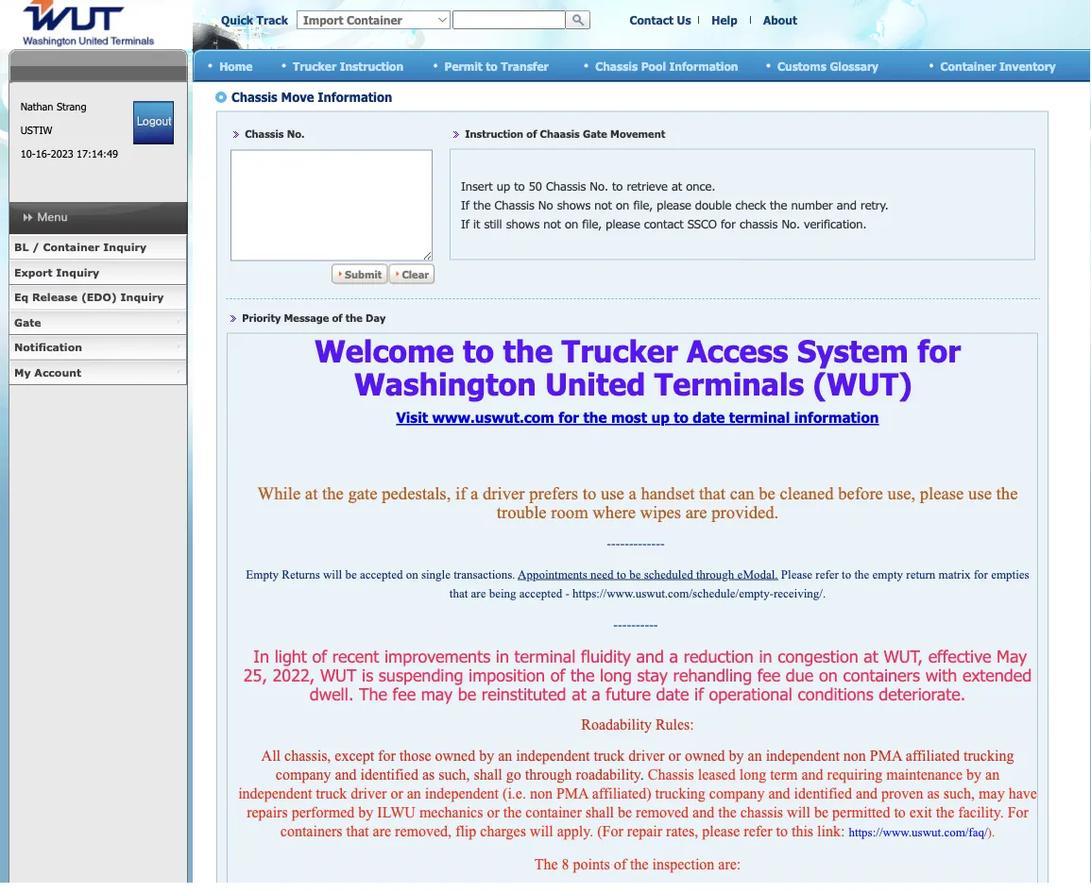 Task type: vqa. For each thing, say whether or not it's contained in the screenshot.
Permit
yes



Task type: locate. For each thing, give the bounding box(es) containing it.
eq release (edo) inquiry link
[[9, 286, 187, 311]]

notification
[[14, 342, 82, 354]]

customs glossary
[[778, 59, 879, 73]]

information
[[669, 59, 738, 73]]

us
[[677, 13, 691, 27]]

my
[[14, 367, 31, 379]]

chassis pool information
[[595, 59, 738, 73]]

None text field
[[453, 11, 566, 30]]

permit to transfer
[[445, 59, 549, 73]]

17:14:49
[[77, 148, 118, 161]]

inquiry down bl / container inquiry
[[56, 266, 99, 279]]

0 vertical spatial inquiry
[[103, 241, 147, 254]]

inquiry up export inquiry "link"
[[103, 241, 147, 254]]

10-16-2023 17:14:49
[[20, 148, 118, 161]]

bl / container inquiry link
[[9, 236, 187, 261]]

container left "inventory"
[[941, 59, 996, 73]]

16-
[[36, 148, 51, 161]]

inquiry
[[103, 241, 147, 254], [56, 266, 99, 279], [121, 291, 164, 304]]

container inventory
[[941, 59, 1056, 73]]

about link
[[763, 13, 797, 27]]

customs
[[778, 59, 827, 73]]

account
[[34, 367, 81, 379]]

inquiry right (edo)
[[121, 291, 164, 304]]

nathan strang
[[20, 101, 86, 113]]

help link
[[712, 13, 738, 27]]

inquiry inside "link"
[[56, 266, 99, 279]]

contact us link
[[630, 13, 691, 27]]

1 horizontal spatial container
[[941, 59, 996, 73]]

my account
[[14, 367, 81, 379]]

/
[[32, 241, 39, 254]]

container
[[941, 59, 996, 73], [43, 241, 100, 254]]

track
[[257, 13, 288, 27]]

gate
[[14, 316, 41, 329]]

export inquiry link
[[9, 261, 187, 286]]

1 vertical spatial inquiry
[[56, 266, 99, 279]]

contact
[[630, 13, 674, 27]]

ustiw
[[20, 124, 52, 137]]

container up export inquiry
[[43, 241, 100, 254]]

trucker instruction
[[293, 59, 404, 73]]

1 vertical spatial container
[[43, 241, 100, 254]]

my account link
[[9, 361, 187, 386]]

2 vertical spatial inquiry
[[121, 291, 164, 304]]

about
[[763, 13, 797, 27]]

help
[[712, 13, 738, 27]]

gate link
[[9, 311, 187, 336]]

0 horizontal spatial container
[[43, 241, 100, 254]]



Task type: describe. For each thing, give the bounding box(es) containing it.
inquiry for container
[[103, 241, 147, 254]]

instruction
[[340, 59, 404, 73]]

contact us
[[630, 13, 691, 27]]

quick track
[[221, 13, 288, 27]]

(edo)
[[81, 291, 117, 304]]

quick
[[221, 13, 253, 27]]

10-
[[20, 148, 36, 161]]

2023
[[51, 148, 73, 161]]

0 vertical spatial container
[[941, 59, 996, 73]]

bl / container inquiry
[[14, 241, 147, 254]]

inquiry for (edo)
[[121, 291, 164, 304]]

export inquiry
[[14, 266, 99, 279]]

to
[[486, 59, 498, 73]]

home
[[219, 59, 253, 73]]

pool
[[641, 59, 666, 73]]

eq
[[14, 291, 29, 304]]

chassis
[[595, 59, 638, 73]]

permit
[[445, 59, 483, 73]]

strang
[[57, 101, 86, 113]]

bl
[[14, 241, 29, 254]]

transfer
[[501, 59, 549, 73]]

inventory
[[1000, 59, 1056, 73]]

eq release (edo) inquiry
[[14, 291, 164, 304]]

glossary
[[830, 59, 879, 73]]

notification link
[[9, 336, 187, 361]]

release
[[32, 291, 78, 304]]

trucker
[[293, 59, 336, 73]]

export
[[14, 266, 53, 279]]

login image
[[133, 102, 174, 145]]

nathan
[[20, 101, 53, 113]]



